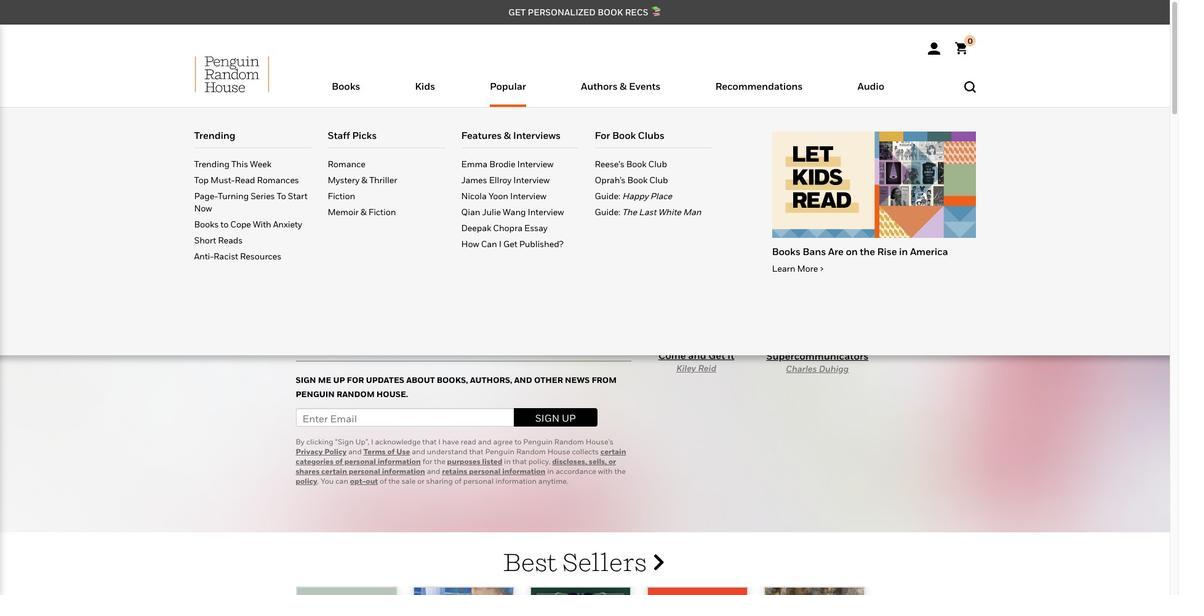 Task type: vqa. For each thing, say whether or not it's contained in the screenshot.
leftmost "Get"
yes



Task type: describe. For each thing, give the bounding box(es) containing it.
emma brodie interview link
[[461, 158, 578, 174]]

essay
[[525, 223, 548, 233]]

fiction link
[[328, 190, 445, 206]]

of down the retains
[[455, 477, 462, 487]]

yoon
[[489, 191, 509, 201]]

and down up",
[[348, 448, 362, 457]]

retains personal information link
[[442, 468, 546, 477]]

house's
[[586, 438, 614, 447]]

get personalized book recs 📚 link
[[509, 7, 662, 17]]

random inside sign me up for updates about books, authors, and other news from penguin random house.
[[337, 390, 375, 399]]

page-turning series to start now link
[[194, 190, 311, 218]]

audio button
[[831, 78, 912, 107]]

authors
[[581, 80, 618, 92]]

0 horizontal spatial fiction
[[328, 191, 355, 201]]

rise
[[878, 246, 897, 258]]

books bans are on the rise in america learn more >
[[772, 246, 948, 274]]

get inside the emma brodie interview james ellroy interview nicola yoon interview qian julie wang interview deepak chopra essay how can i get published?
[[504, 239, 518, 249]]

james ellroy interview link
[[461, 174, 578, 190]]

such
[[436, 214, 460, 226]]

celebrated
[[340, 214, 389, 226]]

the left sale
[[389, 477, 400, 487]]

house
[[548, 448, 570, 457]]

recommendations
[[716, 80, 803, 92]]

to inside by clicking "sign up", i acknowledge that i have read and agree to penguin random house's privacy policy and terms of use and understand that penguin random house collects
[[515, 438, 522, 447]]

assistant
[[466, 228, 509, 240]]

0 horizontal spatial i
[[371, 438, 374, 447]]

shopping cart image
[[955, 35, 976, 55]]

purposes
[[447, 458, 481, 467]]

short
[[194, 235, 216, 246]]

acknowledge
[[375, 438, 421, 447]]

clubs
[[638, 129, 665, 142]]

week
[[250, 159, 271, 169]]

a left the professor at the top
[[386, 242, 391, 254]]

book for reese's
[[627, 159, 647, 169]]

find
[[296, 178, 342, 200]]

place
[[651, 191, 672, 201]]

thriller
[[369, 175, 397, 185]]

mystery & thriller link
[[328, 174, 445, 190]]

events
[[629, 80, 661, 92]]

privacy policy link
[[296, 448, 347, 457]]

certain inside discloses, sells, or shares certain personal information
[[321, 468, 347, 477]]

how
[[461, 239, 479, 249]]

retains
[[442, 468, 468, 477]]

picks
[[352, 129, 377, 142]]

📚
[[651, 7, 662, 17]]

learn
[[772, 264, 796, 274]]

entanglement
[[296, 242, 361, 254]]

come and get it
[[659, 349, 735, 362]]

with inside comes a fresh and provocative story about a residential assistant and her messy entanglement with a professor and three unruly students.
[[364, 242, 383, 254]]

this
[[231, 159, 248, 169]]

reese's book club oprah's book club guide: happy place guide: the last white man
[[595, 159, 702, 217]]

top must-read romances link
[[194, 174, 311, 190]]

0 vertical spatial club
[[649, 159, 667, 169]]

policy,
[[529, 458, 551, 467]]

personal inside discloses, sells, or shares certain personal information
[[349, 468, 380, 477]]

2 horizontal spatial that
[[513, 458, 527, 467]]

reese's book club link
[[595, 158, 712, 174]]

story
[[352, 228, 375, 240]]

and right use
[[412, 448, 425, 457]]

1 vertical spatial club
[[650, 175, 668, 185]]

opt-out link
[[350, 477, 378, 487]]

how can i get published? link
[[461, 238, 578, 254]]

authors & events link
[[581, 80, 661, 107]]

books button
[[304, 78, 388, 107]]

discloses, sells, or shares certain personal information link
[[296, 458, 616, 477]]

collects
[[572, 448, 599, 457]]

the down understand at the left of the page
[[434, 458, 446, 467]]

read inside trending this week top must-read romances page-turning series to start now books to cope with anxiety short reads anti-racist resources
[[235, 175, 255, 185]]

information inside discloses, sells, or shares certain personal information
[[382, 468, 425, 477]]

audio link
[[858, 80, 885, 107]]

sign up button
[[514, 409, 598, 428]]

terms
[[364, 448, 386, 457]]

next
[[397, 178, 444, 200]]

charles
[[786, 364, 817, 374]]

main navigation element
[[165, 56, 1006, 358]]

professor
[[394, 242, 437, 254]]

sells,
[[589, 458, 607, 467]]

books bans are on the rise in america image
[[772, 132, 976, 238]]

deepak
[[461, 223, 491, 233]]

published?
[[519, 239, 564, 249]]

black liturgies image
[[764, 588, 865, 596]]

last
[[639, 207, 657, 217]]

with inside the and retains personal information in accordance with the policy . you can opt-out of the sale or sharing of personal information anytime.
[[598, 468, 613, 477]]

& right memoir
[[361, 207, 367, 217]]

for book clubs
[[595, 129, 665, 142]]

kiley
[[677, 363, 696, 374]]

for
[[595, 129, 610, 142]]

privacy
[[296, 448, 323, 457]]

personal inside certain categories of personal information
[[345, 458, 376, 467]]

of right out
[[380, 477, 387, 487]]

more
[[798, 264, 818, 274]]

sign for sign me up for updates about books, authors, and other news from penguin random house.
[[296, 375, 316, 385]]

1 vertical spatial penguin
[[524, 438, 553, 447]]

and inside come and get it link
[[689, 349, 707, 362]]

categories
[[296, 458, 334, 467]]

information down "retains personal information" link
[[496, 477, 537, 487]]

0 horizontal spatial that
[[423, 438, 437, 447]]

up inside sign me up for updates about books, authors, and other news from penguin random house.
[[333, 375, 345, 385]]

a up the her
[[544, 214, 550, 226]]

anti-racist resources link
[[194, 250, 311, 266]]

come
[[659, 349, 686, 362]]

or inside discloses, sells, or shares certain personal information
[[609, 458, 616, 467]]

in inside books bans are on the rise in america learn more >
[[899, 246, 908, 258]]

staff picks
[[328, 129, 377, 142]]

qian julie wang interview link
[[461, 206, 578, 222]]

1 horizontal spatial read
[[448, 178, 496, 200]]

by
[[296, 438, 305, 447]]

a left fun
[[463, 214, 468, 226]]

of up residential
[[425, 214, 434, 226]]

the inside books bans are on the rise in america learn more >
[[860, 246, 875, 258]]

personalized
[[528, 7, 596, 17]]

policy
[[325, 448, 347, 457]]

more: a memoir of open marriage image
[[647, 588, 748, 596]]

2 vertical spatial book
[[628, 175, 648, 185]]

just one more sleep image
[[413, 588, 514, 596]]

to inside trending this week top must-read romances page-turning series to start now books to cope with anxiety short reads anti-racist resources
[[221, 219, 229, 230]]

turning
[[218, 191, 249, 201]]

bans
[[803, 246, 826, 258]]

anxiety
[[273, 219, 302, 230]]

happy
[[622, 191, 649, 201]]

and retains personal information in accordance with the policy . you can opt-out of the sale or sharing of personal information anytime.
[[296, 468, 626, 487]]

in for policy,
[[504, 458, 511, 467]]

and down residential
[[440, 242, 458, 254]]

1 guide: from the top
[[595, 191, 621, 201]]

1 horizontal spatial for
[[423, 458, 433, 467]]

supercommunicators link
[[764, 182, 871, 363]]

popular
[[490, 80, 526, 92]]

policy
[[296, 477, 318, 487]]

on
[[846, 246, 858, 258]]

best sellers link
[[503, 548, 664, 578]]



Task type: locate. For each thing, give the bounding box(es) containing it.
penguin
[[296, 390, 335, 399], [524, 438, 553, 447], [485, 448, 515, 457]]

1 vertical spatial to
[[515, 438, 522, 447]]

features
[[461, 129, 502, 142]]

browse by category or genre navigation
[[296, 120, 665, 151]]

sign up house
[[536, 413, 560, 425]]

book right for
[[613, 129, 636, 142]]

memoir
[[328, 207, 359, 217]]

that up purposes listed link
[[469, 448, 484, 457]]

1 horizontal spatial penguin
[[485, 448, 515, 457]]

penguin up policy,
[[524, 438, 553, 447]]

about up house.
[[406, 375, 435, 385]]

memoir & fiction link
[[328, 206, 445, 222]]

romance
[[328, 159, 366, 169]]

browse by category or genre image
[[296, 120, 399, 151]]

1 horizontal spatial get
[[709, 349, 725, 362]]

1 horizontal spatial certain
[[601, 448, 626, 457]]

2 guide: from the top
[[595, 207, 621, 217]]

0 horizontal spatial for
[[347, 375, 364, 385]]

1 vertical spatial book
[[627, 159, 647, 169]]

emma brodie interview james ellroy interview nicola yoon interview qian julie wang interview deepak chopra essay how can i get published?
[[461, 159, 564, 249]]

1 vertical spatial or
[[418, 477, 425, 487]]

>
[[820, 264, 824, 274]]

personal down for the purposes listed in that policy,
[[469, 468, 501, 477]]

that up understand at the left of the page
[[423, 438, 437, 447]]

trending for trending
[[194, 129, 236, 142]]

guide:
[[595, 191, 621, 201], [595, 207, 621, 217]]

oprah's
[[595, 175, 626, 185]]

emily wilde's map of the otherlands image
[[530, 588, 631, 596]]

0 vertical spatial penguin
[[296, 390, 335, 399]]

penguin inside sign me up for updates about books, authors, and other news from penguin random house.
[[296, 390, 335, 399]]

read down trending this week link
[[235, 175, 255, 185]]

three
[[460, 242, 484, 254]]

1 horizontal spatial or
[[609, 458, 616, 467]]

0 vertical spatial books
[[332, 80, 360, 92]]

brodie
[[490, 159, 516, 169]]

1 horizontal spatial to
[[515, 438, 522, 447]]

1 vertical spatial guide:
[[595, 207, 621, 217]]

1 vertical spatial in
[[504, 458, 511, 467]]

the
[[323, 214, 338, 226], [860, 246, 875, 258], [434, 458, 446, 467], [615, 468, 626, 477], [389, 477, 400, 487]]

books up learn
[[772, 246, 801, 258]]

racist
[[214, 251, 238, 262]]

purposes listed link
[[447, 458, 503, 467]]

0 horizontal spatial up
[[333, 375, 345, 385]]

charles duhigg
[[786, 364, 849, 374]]

nicola yoon interview link
[[461, 190, 578, 206]]

and inside sign me up for updates about books, authors, and other news from penguin random house.
[[514, 375, 532, 385]]

for left updates
[[347, 375, 364, 385]]

and up the "kiley reid" link on the bottom
[[689, 349, 707, 362]]

sign for sign up
[[536, 413, 560, 425]]

1 horizontal spatial up
[[562, 413, 576, 425]]

sellers
[[563, 548, 647, 578]]

search image
[[964, 81, 976, 93]]

2 horizontal spatial i
[[499, 239, 502, 249]]

practicing the way image
[[296, 588, 397, 596]]

0 horizontal spatial or
[[418, 477, 425, 487]]

sign
[[296, 375, 316, 385], [536, 413, 560, 425]]

i left have
[[439, 438, 441, 447]]

to
[[221, 219, 229, 230], [515, 438, 522, 447]]

discloses, sells, or shares certain personal information
[[296, 458, 616, 477]]

authors,
[[470, 375, 512, 385]]

sign me up for updates about books, authors, and other news from penguin random house.
[[296, 375, 617, 399]]

other
[[534, 375, 563, 385]]

from the celebrated author of such a fun age
[[296, 214, 509, 226]]

0 horizontal spatial certain
[[321, 468, 347, 477]]

book
[[598, 7, 623, 17]]

interview down emma brodie interview link at left top
[[514, 175, 550, 185]]

the right on at right top
[[860, 246, 875, 258]]

updates
[[366, 375, 405, 385]]

1 vertical spatial with
[[598, 468, 613, 477]]

1 horizontal spatial that
[[469, 448, 484, 457]]

trending this week link
[[194, 158, 311, 174]]

about inside sign me up for updates about books, authors, and other news from penguin random house.
[[406, 375, 435, 385]]

0 vertical spatial that
[[423, 438, 437, 447]]

book for for
[[613, 129, 636, 142]]

2 vertical spatial in
[[547, 468, 554, 477]]

in up anytime.
[[547, 468, 554, 477]]

1 horizontal spatial about
[[406, 375, 435, 385]]

interview up essay
[[528, 207, 564, 217]]

up up house
[[562, 413, 576, 425]]

in right rise
[[899, 246, 908, 258]]

for down understand at the left of the page
[[423, 458, 433, 467]]

get left it
[[709, 349, 725, 362]]

or right sells,
[[609, 458, 616, 467]]

& inside dropdown button
[[620, 80, 627, 92]]

2 horizontal spatial random
[[555, 438, 584, 447]]

1 horizontal spatial books
[[332, 80, 360, 92]]

interviews
[[513, 129, 561, 142]]

personal down terms at left
[[345, 458, 376, 467]]

with down story
[[364, 242, 383, 254]]

books for books
[[332, 80, 360, 92]]

0 vertical spatial or
[[609, 458, 616, 467]]

fiction down fiction link
[[369, 207, 396, 217]]

0 vertical spatial certain
[[601, 448, 626, 457]]

and inside the and retains personal information in accordance with the policy . you can opt-out of the sale or sharing of personal information anytime.
[[427, 468, 441, 477]]

0 vertical spatial get
[[504, 239, 518, 249]]

romance link
[[328, 158, 445, 174]]

0 vertical spatial in
[[899, 246, 908, 258]]

personal down "retains personal information" link
[[464, 477, 494, 487]]

0 vertical spatial fiction
[[328, 191, 355, 201]]

sign inside sign me up for updates about books, authors, and other news from penguin random house.
[[296, 375, 316, 385]]

kids button
[[388, 78, 463, 107]]

1 horizontal spatial sign
[[536, 413, 560, 425]]

and up sharing
[[427, 468, 441, 477]]

and right read
[[478, 438, 492, 447]]

2 horizontal spatial penguin
[[524, 438, 553, 447]]

& right features
[[504, 129, 511, 142]]

up inside sign up button
[[562, 413, 576, 425]]

me
[[318, 375, 331, 385]]

penguin random house image
[[195, 56, 269, 93]]

wang
[[503, 207, 526, 217]]

information down policy,
[[503, 468, 546, 477]]

audio
[[858, 80, 885, 92]]

james
[[461, 175, 487, 185]]

2 vertical spatial books
[[772, 246, 801, 258]]

books up browse by category or genre image
[[332, 80, 360, 92]]

2 horizontal spatial books
[[772, 246, 801, 258]]

and down comes
[[511, 228, 529, 240]]

from
[[296, 214, 320, 226]]

1 vertical spatial get
[[709, 349, 725, 362]]

2 trending from the top
[[194, 159, 230, 169]]

and left other
[[514, 375, 532, 385]]

up
[[333, 375, 345, 385], [562, 413, 576, 425]]

up right me
[[333, 375, 345, 385]]

random
[[337, 390, 375, 399], [555, 438, 584, 447], [516, 448, 546, 457]]

or right sale
[[418, 477, 425, 487]]

0 horizontal spatial to
[[221, 219, 229, 230]]

start
[[288, 191, 308, 201]]

reads
[[218, 235, 243, 246]]

have
[[443, 438, 459, 447]]

sale
[[402, 477, 416, 487]]

club down reese's book club link
[[650, 175, 668, 185]]

"sign
[[335, 438, 354, 447]]

1 horizontal spatial with
[[598, 468, 613, 477]]

1 horizontal spatial i
[[439, 438, 441, 447]]

0 vertical spatial to
[[221, 219, 229, 230]]

0 vertical spatial sign
[[296, 375, 316, 385]]

book up "happy"
[[628, 175, 648, 185]]

0 horizontal spatial sign
[[296, 375, 316, 385]]

book up oprah's book club link
[[627, 159, 647, 169]]

personal up opt-out link
[[349, 468, 380, 477]]

guide: left the
[[595, 207, 621, 217]]

a down author
[[407, 228, 413, 240]]

your
[[347, 178, 393, 200]]

2 vertical spatial penguin
[[485, 448, 515, 457]]

& left "thriller"
[[362, 175, 368, 185]]

about inside comes a fresh and provocative story about a residential assistant and her messy entanglement with a professor and three unruly students.
[[378, 228, 405, 240]]

trending up this
[[194, 129, 236, 142]]

random up house
[[555, 438, 584, 447]]

chopra
[[493, 223, 523, 233]]

read
[[235, 175, 255, 185], [448, 178, 496, 200]]

random down updates
[[337, 390, 375, 399]]

of down acknowledge
[[388, 448, 395, 457]]

best
[[503, 548, 558, 578]]

0 horizontal spatial random
[[337, 390, 375, 399]]

students.
[[519, 242, 562, 254]]

2 vertical spatial random
[[516, 448, 546, 457]]

the up provocative
[[323, 214, 338, 226]]

come and get it link
[[643, 182, 750, 362]]

0 vertical spatial about
[[378, 228, 405, 240]]

of down policy
[[336, 458, 343, 467]]

0 horizontal spatial books
[[194, 219, 219, 230]]

anytime.
[[539, 477, 569, 487]]

and
[[578, 214, 596, 226], [511, 228, 529, 240], [440, 242, 458, 254], [689, 349, 707, 362], [514, 375, 532, 385], [478, 438, 492, 447], [348, 448, 362, 457], [412, 448, 425, 457], [427, 468, 441, 477]]

1 vertical spatial for
[[423, 458, 433, 467]]

0 horizontal spatial about
[[378, 228, 405, 240]]

1 vertical spatial that
[[469, 448, 484, 457]]

in for with
[[547, 468, 554, 477]]

or inside the and retains personal information in accordance with the policy . you can opt-out of the sale or sharing of personal information anytime.
[[418, 477, 425, 487]]

club up oprah's book club link
[[649, 159, 667, 169]]

books inside trending this week top must-read romances page-turning series to start now books to cope with anxiety short reads anti-racist resources
[[194, 219, 219, 230]]

and right fresh
[[578, 214, 596, 226]]

books to cope with anxiety link
[[194, 218, 311, 234]]

trending inside trending this week top must-read romances page-turning series to start now books to cope with anxiety short reads anti-racist resources
[[194, 159, 230, 169]]

it
[[728, 349, 735, 362]]

comes a fresh and provocative story about a residential assistant and her messy entanglement with a professor and three unruly students.
[[296, 214, 596, 254]]

certain inside certain categories of personal information
[[601, 448, 626, 457]]

1 vertical spatial about
[[406, 375, 435, 385]]

about down from the celebrated author of such a fun age
[[378, 228, 405, 240]]

0 vertical spatial with
[[364, 242, 383, 254]]

authors & events button
[[554, 78, 688, 107]]

2 vertical spatial that
[[513, 458, 527, 467]]

i right can
[[499, 239, 502, 249]]

get personalized book recs 📚
[[509, 7, 662, 17]]

1 horizontal spatial fiction
[[369, 207, 396, 217]]

books inside dropdown button
[[332, 80, 360, 92]]

0 horizontal spatial get
[[504, 239, 518, 249]]

books up short
[[194, 219, 219, 230]]

penguin down agree at the bottom
[[485, 448, 515, 457]]

that left policy,
[[513, 458, 527, 467]]

you
[[321, 477, 334, 487]]

recommendations button
[[688, 78, 831, 107]]

0 horizontal spatial read
[[235, 175, 255, 185]]

sign in image
[[928, 42, 940, 55]]

i right up",
[[371, 438, 374, 447]]

1 vertical spatial up
[[562, 413, 576, 425]]

certain down house's
[[601, 448, 626, 457]]

age
[[491, 214, 509, 226]]

1 vertical spatial random
[[555, 438, 584, 447]]

personal
[[345, 458, 376, 467], [349, 468, 380, 477], [469, 468, 501, 477], [464, 477, 494, 487]]

guide: down oprah's
[[595, 191, 621, 201]]

in inside the and retains personal information in accordance with the policy . you can opt-out of the sale or sharing of personal information anytime.
[[547, 468, 554, 477]]

1 horizontal spatial in
[[547, 468, 554, 477]]

recs
[[625, 7, 649, 17]]

fiction up memoir
[[328, 191, 355, 201]]

by clicking "sign up", i acknowledge that i have read and agree to penguin random house's privacy policy and terms of use and understand that penguin random house collects
[[296, 438, 614, 457]]

0 vertical spatial book
[[613, 129, 636, 142]]

0 horizontal spatial in
[[504, 458, 511, 467]]

with
[[364, 242, 383, 254], [598, 468, 613, 477]]

Enter Email email field
[[296, 409, 514, 428]]

sign inside sign up button
[[536, 413, 560, 425]]

trending up top
[[194, 159, 230, 169]]

& left events
[[620, 80, 627, 92]]

1 vertical spatial trending
[[194, 159, 230, 169]]

information up sale
[[382, 468, 425, 477]]

information inside certain categories of personal information
[[378, 458, 421, 467]]

of inside by clicking "sign up", i acknowledge that i have read and agree to penguin random house's privacy policy and terms of use and understand that penguin random house collects
[[388, 448, 395, 457]]

&
[[620, 80, 627, 92], [504, 129, 511, 142], [362, 175, 368, 185], [361, 207, 367, 217]]

books for books bans are on the rise in america learn more >
[[772, 246, 801, 258]]

trending for trending this week top must-read romances page-turning series to start now books to cope with anxiety short reads anti-racist resources
[[194, 159, 230, 169]]

authors & events
[[581, 80, 661, 92]]

information
[[378, 458, 421, 467], [382, 468, 425, 477], [503, 468, 546, 477], [496, 477, 537, 487]]

anti-
[[194, 251, 214, 262]]

the right accordance
[[615, 468, 626, 477]]

sign left me
[[296, 375, 316, 385]]

i inside the emma brodie interview james ellroy interview nicola yoon interview qian julie wang interview deepak chopra essay how can i get published?
[[499, 239, 502, 249]]

to left cope
[[221, 219, 229, 230]]

read up 'qian'
[[448, 178, 496, 200]]

staff
[[328, 129, 350, 142]]

interview up 'james ellroy interview' link
[[518, 159, 554, 169]]

0 vertical spatial up
[[333, 375, 345, 385]]

of inside certain categories of personal information
[[336, 458, 343, 467]]

information down use
[[378, 458, 421, 467]]

1 vertical spatial certain
[[321, 468, 347, 477]]

fresh
[[552, 214, 576, 226]]

0 horizontal spatial penguin
[[296, 390, 335, 399]]

for inside sign me up for updates about books, authors, and other news from penguin random house.
[[347, 375, 364, 385]]

1 vertical spatial books
[[194, 219, 219, 230]]

0 vertical spatial trending
[[194, 129, 236, 142]]

interview down 'james ellroy interview' link
[[510, 191, 547, 201]]

to right agree at the bottom
[[515, 438, 522, 447]]

1 trending from the top
[[194, 129, 236, 142]]

1 vertical spatial fiction
[[369, 207, 396, 217]]

in right listed
[[504, 458, 511, 467]]

books
[[332, 80, 360, 92], [194, 219, 219, 230], [772, 246, 801, 258]]

certain up you
[[321, 468, 347, 477]]

get down "chopra"
[[504, 239, 518, 249]]

1 horizontal spatial random
[[516, 448, 546, 457]]

0 vertical spatial guide:
[[595, 191, 621, 201]]

0 vertical spatial for
[[347, 375, 364, 385]]

books inside books bans are on the rise in america learn more >
[[772, 246, 801, 258]]

emma
[[461, 159, 488, 169]]

0 horizontal spatial with
[[364, 242, 383, 254]]

2 horizontal spatial in
[[899, 246, 908, 258]]

random up policy,
[[516, 448, 546, 457]]

recommendations link
[[716, 80, 803, 107]]

0 vertical spatial random
[[337, 390, 375, 399]]

with down sells,
[[598, 468, 613, 477]]

1 vertical spatial sign
[[536, 413, 560, 425]]

certain
[[601, 448, 626, 457], [321, 468, 347, 477]]

series
[[251, 191, 275, 201]]

penguin down me
[[296, 390, 335, 399]]

find your next read
[[296, 178, 496, 200]]



